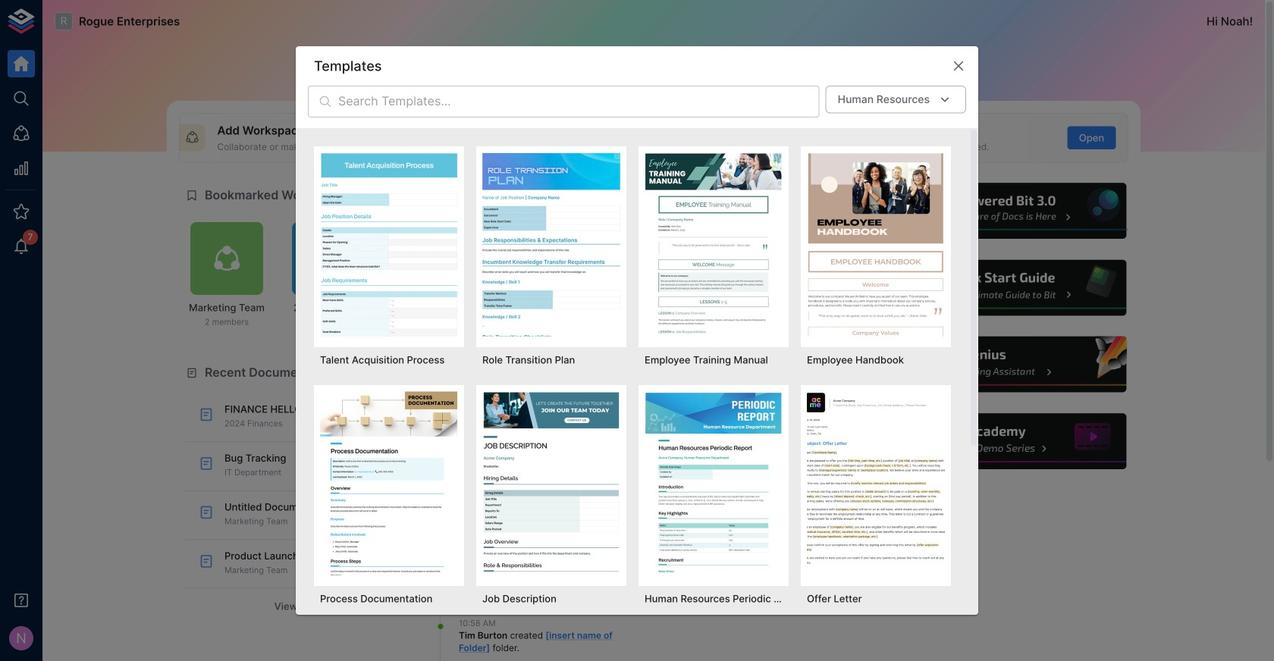 Task type: vqa. For each thing, say whether or not it's contained in the screenshot.
"ROLE TRANSITION PLAN" image
yes



Task type: describe. For each thing, give the bounding box(es) containing it.
process documentation image
[[320, 392, 458, 576]]

4 help image from the top
[[900, 411, 1129, 472]]

job description image
[[482, 392, 620, 576]]

role transition plan image
[[482, 153, 620, 337]]

employee handbook image
[[807, 153, 945, 337]]



Task type: locate. For each thing, give the bounding box(es) containing it.
2 help image from the top
[[900, 258, 1129, 318]]

dialog
[[296, 46, 978, 661]]

help image
[[900, 181, 1129, 241], [900, 258, 1129, 318], [900, 335, 1129, 395], [900, 411, 1129, 472]]

human resources periodic report image
[[645, 392, 783, 576]]

employee training manual image
[[645, 153, 783, 337]]

offer letter image
[[807, 392, 945, 576]]

3 help image from the top
[[900, 335, 1129, 395]]

1 help image from the top
[[900, 181, 1129, 241]]

talent acquisition process image
[[320, 153, 458, 337]]

Search Templates... text field
[[338, 86, 820, 118]]



